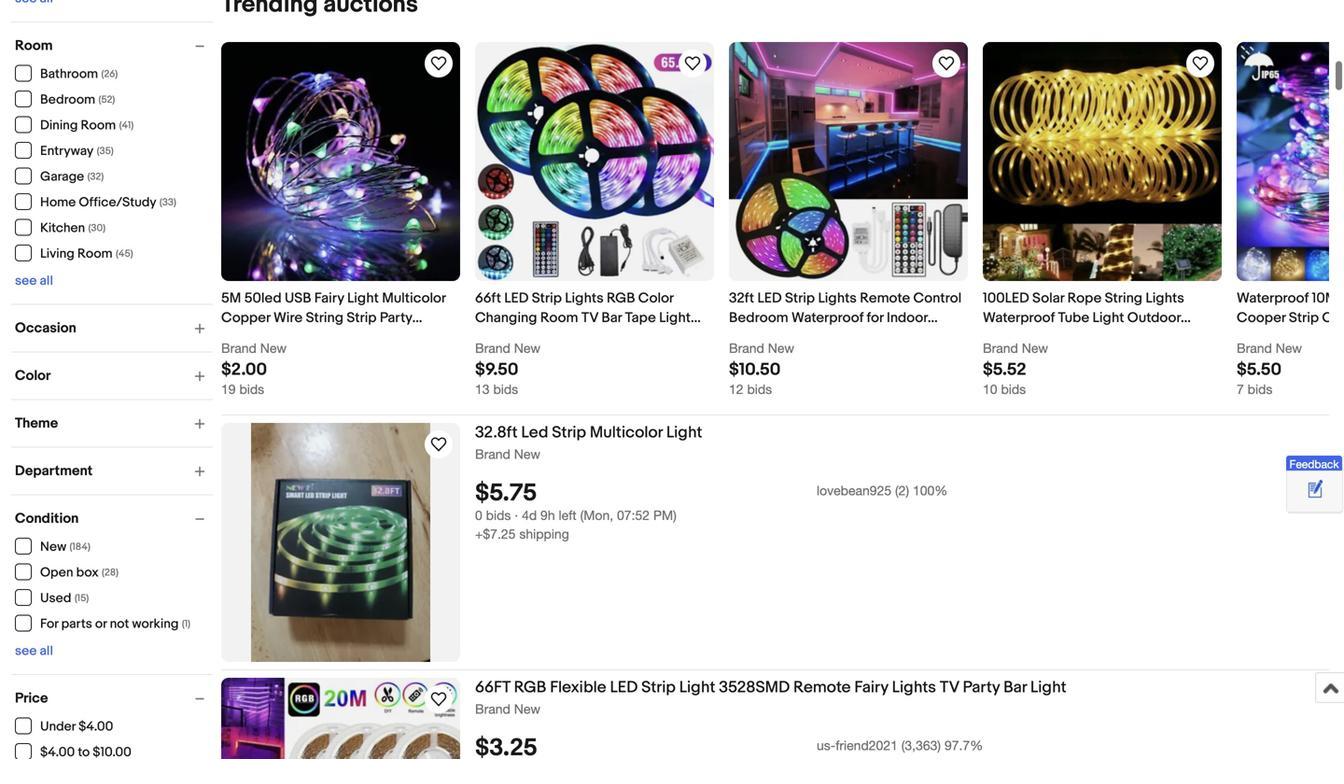 Task type: describe. For each thing, give the bounding box(es) containing it.
5m 50led usb fairy light multicolor copper wire string strip party garland decor heading
[[221, 290, 446, 346]]

32ft led strip lights remote control bedroom waterproof for indoor outdoor use brand new $10.50 12 bids
[[729, 290, 962, 397]]

new inside '100led solar rope string lights waterproof tube light outdoor garden lamp 39ft brand new $5.52 10 bids'
[[1022, 340, 1049, 356]]

fairy inside 66ft rgb flexible led strip light 3528smd remote fairy lights tv party bar light brand new
[[855, 678, 889, 698]]

new (184)
[[40, 539, 90, 555]]

lamp
[[1034, 329, 1069, 346]]

brand inside 32ft led strip lights remote control bedroom waterproof for indoor outdoor use brand new $10.50 12 bids
[[729, 340, 765, 356]]

see all button for room
[[15, 273, 53, 289]]

watch 32ft led strip lights remote control bedroom waterproof for indoor outdoor use image
[[936, 52, 958, 75]]

decor
[[275, 329, 315, 346]]

32ft led strip lights remote control bedroom waterproof for indoor outdoor use link
[[729, 289, 969, 346]]

66ft led strip lights rgb color changing room tv bar tape light remote control link
[[475, 289, 715, 346]]

light inside 32.8ft led strip multicolor light brand new
[[667, 423, 703, 443]]

used (15)
[[40, 591, 89, 607]]

lovebean925 (2) 100% 0 bids · 4d 9h left (mon, 07:52 pm) +$7.25 shipping
[[475, 483, 948, 542]]

10m
[[1313, 290, 1338, 307]]

32ft led strip lights remote control bedroom waterproof for indoor outdoor use heading
[[729, 290, 962, 346]]

100led solar rope string lights waterproof tube light outdoor garden lamp 39ft heading
[[984, 290, 1192, 346]]

watch 66ft rgb flexible led strip light 3528smd remote fairy lights tv party bar light image
[[428, 688, 450, 711]]

strip for 66ft
[[532, 290, 562, 307]]

bids inside 66ft led strip lights rgb color changing room tv bar tape light remote control brand new $9.50 13 bids
[[494, 382, 519, 397]]

see all button for condition
[[15, 644, 53, 659]]

(15)
[[75, 593, 89, 605]]

rgb inside 66ft led strip lights rgb color changing room tv bar tape light remote control brand new $9.50 13 bids
[[607, 290, 636, 307]]

(28)
[[102, 567, 119, 579]]

(mon,
[[581, 508, 614, 523]]

garage
[[40, 169, 84, 185]]

working
[[132, 616, 179, 632]]

39ft
[[1073, 329, 1104, 346]]

12
[[729, 382, 744, 397]]

(33)
[[160, 197, 176, 209]]

(1)
[[182, 618, 191, 630]]

bids inside 32ft led strip lights remote control bedroom waterproof for indoor outdoor use brand new $10.50 12 bids
[[748, 382, 773, 397]]

room button
[[15, 37, 213, 54]]

66ft led strip lights rgb color changing room tv bar tape light remote control brand new $9.50 13 bids
[[475, 290, 691, 397]]

97.7%
[[945, 738, 984, 753]]

strip inside 66ft rgb flexible led strip light 3528smd remote fairy lights tv party bar light brand new
[[642, 678, 676, 698]]

wire
[[274, 310, 303, 326]]

price button
[[15, 690, 213, 707]]

or
[[95, 616, 107, 632]]

box
[[76, 565, 99, 581]]

0 vertical spatial bedroom
[[40, 92, 95, 108]]

brand inside 5m 50led usb fairy light multicolor copper wire string strip party garland decor brand new $2.00 19 bids
[[221, 340, 257, 356]]

bathroom
[[40, 66, 98, 82]]

pm)
[[654, 508, 677, 523]]

$5.52
[[984, 360, 1027, 380]]

$5.75
[[475, 479, 537, 508]]

brand inside 66ft rgb flexible led strip light 3528smd remote fairy lights tv party bar light brand new
[[475, 701, 511, 717]]

kitchen (30)
[[40, 220, 106, 236]]

home office/study (33)
[[40, 195, 176, 211]]

new inside 5m 50led usb fairy light multicolor copper wire string strip party garland decor brand new $2.00 19 bids
[[260, 340, 287, 356]]

bids inside waterproof 10m 1 brand new $5.50 7 bids
[[1248, 382, 1273, 397]]

32.8ft led strip multicolor light brand new
[[475, 423, 703, 462]]

66ft
[[475, 678, 511, 698]]

see for room
[[15, 273, 37, 289]]

rgb inside 66ft rgb flexible led strip light 3528smd remote fairy lights tv party bar light brand new
[[514, 678, 547, 698]]

theme
[[15, 415, 58, 432]]

shipping
[[520, 526, 570, 542]]

indoor
[[887, 310, 928, 326]]

brand inside '100led solar rope string lights waterproof tube light outdoor garden lamp 39ft brand new $5.52 10 bids'
[[984, 340, 1019, 356]]

$2.00
[[221, 360, 267, 380]]

rope
[[1068, 290, 1102, 307]]

+$7.25
[[475, 526, 516, 542]]

remote inside 66ft rgb flexible led strip light 3528smd remote fairy lights tv party bar light brand new
[[794, 678, 851, 698]]

waterproof 10m 1 brand new $5.50 7 bids
[[1238, 290, 1345, 397]]

tape
[[625, 310, 656, 326]]

occasion button
[[15, 320, 213, 337]]

condition
[[15, 510, 79, 527]]

solar
[[1033, 290, 1065, 307]]

room up bathroom
[[15, 37, 53, 54]]

watch 5m 50led usb fairy light multicolor copper wire string strip party garland decor image
[[428, 52, 450, 75]]

for
[[867, 310, 884, 326]]

(3,363)
[[902, 738, 942, 753]]

new inside 66ft led strip lights rgb color changing room tv bar tape light remote control brand new $9.50 13 bids
[[514, 340, 541, 356]]

66ft rgb flexible led strip light 3528smd remote fairy lights tv party bar light image
[[221, 678, 460, 759]]

$10.50
[[729, 360, 781, 380]]

multicolor inside 5m 50led usb fairy light multicolor copper wire string strip party garland decor brand new $2.00 19 bids
[[382, 290, 446, 307]]

waterproof 10m 1 heading
[[1238, 290, 1345, 346]]

price
[[15, 690, 48, 707]]

32.8ft
[[475, 423, 518, 443]]

outdoor inside 32ft led strip lights remote control bedroom waterproof for indoor outdoor use brand new $10.50 12 bids
[[729, 329, 783, 346]]

feedback
[[1290, 457, 1340, 471]]

used
[[40, 591, 71, 607]]

4d
[[522, 508, 537, 523]]

waterproof 10m 1 link
[[1238, 289, 1345, 346]]

home
[[40, 195, 76, 211]]

66ft led strip lights rgb color changing room tv bar tape light remote control image
[[475, 42, 715, 281]]

32ft led strip lights remote control bedroom waterproof for indoor outdoor use image
[[729, 42, 969, 281]]

$5.50
[[1238, 360, 1283, 380]]

new up open
[[40, 539, 66, 555]]

led for brand
[[505, 290, 529, 307]]

5m 50led usb fairy light multicolor copper wire string strip party garland decor image
[[221, 42, 460, 281]]

·
[[515, 508, 519, 523]]

room down (30)
[[77, 246, 113, 262]]

all for condition
[[40, 644, 53, 659]]

3528smd
[[719, 678, 790, 698]]

tv inside 66ft rgb flexible led strip light 3528smd remote fairy lights tv party bar light brand new
[[940, 678, 960, 698]]

string inside '100led solar rope string lights waterproof tube light outdoor garden lamp 39ft brand new $5.52 10 bids'
[[1106, 290, 1143, 307]]

66ft rgb flexible led strip light 3528smd remote fairy lights tv party bar light brand new
[[475, 678, 1067, 717]]

control inside 32ft led strip lights remote control bedroom waterproof for indoor outdoor use brand new $10.50 12 bids
[[914, 290, 962, 307]]

us-
[[817, 738, 836, 753]]

entryway
[[40, 143, 94, 159]]

parts
[[61, 616, 92, 632]]

watch 66ft led strip lights rgb color changing room tv bar tape light remote control image
[[682, 52, 704, 75]]

garden
[[984, 329, 1031, 346]]

lights inside 66ft led strip lights rgb color changing room tv bar tape light remote control brand new $9.50 13 bids
[[565, 290, 604, 307]]

07:52
[[617, 508, 650, 523]]

(41)
[[119, 120, 134, 132]]

under $4.00
[[40, 719, 113, 735]]

5m 50led usb fairy light multicolor copper wire string strip party garland decor brand new $2.00 19 bids
[[221, 290, 446, 397]]

use
[[786, 329, 811, 346]]

for
[[40, 616, 58, 632]]

19
[[221, 382, 236, 397]]

bedroom (52)
[[40, 92, 115, 108]]

fairy inside 5m 50led usb fairy light multicolor copper wire string strip party garland decor brand new $2.00 19 bids
[[315, 290, 344, 307]]

10
[[984, 382, 998, 397]]

$4.00
[[79, 719, 113, 735]]

watch 32.8ft led strip multicolor light image
[[428, 433, 450, 456]]



Task type: locate. For each thing, give the bounding box(es) containing it.
strip
[[532, 290, 562, 307], [785, 290, 815, 307], [347, 310, 377, 326], [552, 423, 587, 443], [642, 678, 676, 698]]

see for condition
[[15, 644, 37, 659]]

left
[[559, 508, 577, 523]]

0 horizontal spatial tv
[[582, 310, 599, 326]]

color
[[639, 290, 674, 307], [15, 368, 51, 384]]

waterproof
[[1238, 290, 1310, 307], [792, 310, 864, 326], [984, 310, 1056, 326]]

0 vertical spatial see all button
[[15, 273, 53, 289]]

bids down $2.00
[[240, 382, 264, 397]]

(32)
[[87, 171, 104, 183]]

bathroom (26)
[[40, 66, 118, 82]]

multicolor up 07:52
[[590, 423, 663, 443]]

0 horizontal spatial color
[[15, 368, 51, 384]]

lights inside 32ft led strip lights remote control bedroom waterproof for indoor outdoor use brand new $10.50 12 bids
[[819, 290, 857, 307]]

(2)
[[896, 483, 910, 498]]

1 horizontal spatial outdoor
[[1128, 310, 1182, 326]]

led inside 66ft rgb flexible led strip light 3528smd remote fairy lights tv party bar light brand new
[[610, 678, 638, 698]]

tube
[[1059, 310, 1090, 326]]

32.8ft led strip multicolor light heading
[[475, 423, 703, 443]]

(45)
[[116, 248, 133, 260]]

0 vertical spatial tv
[[582, 310, 599, 326]]

bids down $10.50
[[748, 382, 773, 397]]

0 horizontal spatial bar
[[602, 310, 622, 326]]

waterproof inside '100led solar rope string lights waterproof tube light outdoor garden lamp 39ft brand new $5.52 10 bids'
[[984, 310, 1056, 326]]

open box (28)
[[40, 565, 119, 581]]

0 vertical spatial outdoor
[[1128, 310, 1182, 326]]

100led solar rope string lights waterproof tube light outdoor garden lamp 39ft image
[[984, 42, 1223, 281]]

led right flexible
[[610, 678, 638, 698]]

32ft
[[729, 290, 755, 307]]

100led
[[984, 290, 1030, 307]]

new up $5.52
[[1022, 340, 1049, 356]]

room up (35) on the top
[[81, 118, 116, 134]]

new
[[260, 340, 287, 356], [514, 340, 541, 356], [768, 340, 795, 356], [1022, 340, 1049, 356], [1277, 340, 1303, 356], [514, 446, 541, 462], [40, 539, 66, 555], [514, 701, 541, 717]]

see
[[15, 273, 37, 289], [15, 644, 37, 659]]

(184)
[[70, 541, 90, 553]]

dining
[[40, 118, 78, 134]]

bids inside lovebean925 (2) 100% 0 bids · 4d 9h left (mon, 07:52 pm) +$7.25 shipping
[[486, 508, 511, 523]]

see all for condition
[[15, 644, 53, 659]]

department
[[15, 463, 93, 480]]

2 vertical spatial remote
[[794, 678, 851, 698]]

rgb up tape
[[607, 290, 636, 307]]

2 see from the top
[[15, 644, 37, 659]]

new inside 32.8ft led strip multicolor light brand new
[[514, 446, 541, 462]]

flexible
[[550, 678, 607, 698]]

room
[[15, 37, 53, 54], [81, 118, 116, 134], [77, 246, 113, 262], [541, 310, 579, 326]]

new inside waterproof 10m 1 brand new $5.50 7 bids
[[1277, 340, 1303, 356]]

7
[[1238, 382, 1245, 397]]

bids
[[240, 382, 264, 397], [494, 382, 519, 397], [748, 382, 773, 397], [1002, 382, 1027, 397], [1248, 382, 1273, 397], [486, 508, 511, 523]]

1 vertical spatial rgb
[[514, 678, 547, 698]]

0 vertical spatial bar
[[602, 310, 622, 326]]

see up "occasion"
[[15, 273, 37, 289]]

66ft rgb flexible led strip light 3528smd remote fairy lights tv party bar light link
[[475, 678, 1330, 701]]

entryway (35)
[[40, 143, 114, 159]]

all for room
[[40, 273, 53, 289]]

all down 'living'
[[40, 273, 53, 289]]

strip inside 5m 50led usb fairy light multicolor copper wire string strip party garland decor brand new $2.00 19 bids
[[347, 310, 377, 326]]

1 horizontal spatial color
[[639, 290, 674, 307]]

brand up $9.50
[[475, 340, 511, 356]]

strip for 32ft
[[785, 290, 815, 307]]

see all down 'living'
[[15, 273, 53, 289]]

bar inside 66ft rgb flexible led strip light 3528smd remote fairy lights tv party bar light brand new
[[1004, 678, 1027, 698]]

0 horizontal spatial outdoor
[[729, 329, 783, 346]]

0 horizontal spatial waterproof
[[792, 310, 864, 326]]

waterproof inside waterproof 10m 1 brand new $5.50 7 bids
[[1238, 290, 1310, 307]]

1 vertical spatial see all button
[[15, 644, 53, 659]]

new inside 66ft rgb flexible led strip light 3528smd remote fairy lights tv party bar light brand new
[[514, 701, 541, 717]]

usb
[[285, 290, 311, 307]]

led up changing at the top of the page
[[505, 290, 529, 307]]

2 horizontal spatial remote
[[860, 290, 911, 307]]

fairy right usb on the left top
[[315, 290, 344, 307]]

100led solar rope string lights waterproof tube light outdoor garden lamp 39ft brand new $5.52 10 bids
[[984, 290, 1185, 397]]

bar inside 66ft led strip lights rgb color changing room tv bar tape light remote control brand new $9.50 13 bids
[[602, 310, 622, 326]]

garage (32)
[[40, 169, 104, 185]]

led inside 32ft led strip lights remote control bedroom waterproof for indoor outdoor use brand new $10.50 12 bids
[[758, 290, 782, 307]]

color button
[[15, 368, 213, 384]]

(52)
[[99, 94, 115, 106]]

0 vertical spatial see all
[[15, 273, 53, 289]]

13
[[475, 382, 490, 397]]

1 horizontal spatial rgb
[[607, 290, 636, 307]]

led
[[505, 290, 529, 307], [758, 290, 782, 307], [610, 678, 638, 698]]

1 horizontal spatial tv
[[940, 678, 960, 698]]

strip inside 32.8ft led strip multicolor light brand new
[[552, 423, 587, 443]]

theme button
[[15, 415, 213, 432]]

1 vertical spatial fairy
[[855, 678, 889, 698]]

1 vertical spatial see
[[15, 644, 37, 659]]

multicolor inside 32.8ft led strip multicolor light brand new
[[590, 423, 663, 443]]

0 horizontal spatial multicolor
[[382, 290, 446, 307]]

1 see all from the top
[[15, 273, 53, 289]]

1 horizontal spatial remote
[[794, 678, 851, 698]]

occasion
[[15, 320, 76, 337]]

new up $10.50
[[768, 340, 795, 356]]

led
[[522, 423, 549, 443]]

brand inside 66ft led strip lights rgb color changing room tv bar tape light remote control brand new $9.50 13 bids
[[475, 340, 511, 356]]

party inside 5m 50led usb fairy light multicolor copper wire string strip party garland decor brand new $2.00 19 bids
[[380, 310, 412, 326]]

0 horizontal spatial led
[[505, 290, 529, 307]]

new down led
[[514, 446, 541, 462]]

strip inside 66ft led strip lights rgb color changing room tv bar tape light remote control brand new $9.50 13 bids
[[532, 290, 562, 307]]

1 vertical spatial string
[[306, 310, 344, 326]]

1 vertical spatial control
[[529, 329, 577, 346]]

0 vertical spatial see
[[15, 273, 37, 289]]

0 vertical spatial remote
[[860, 290, 911, 307]]

0 vertical spatial multicolor
[[382, 290, 446, 307]]

remote down changing at the top of the page
[[475, 329, 526, 346]]

strip inside 32ft led strip lights remote control bedroom waterproof for indoor outdoor use brand new $10.50 12 bids
[[785, 290, 815, 307]]

66ft rgb flexible led strip light 3528smd remote fairy lights tv party bar light heading
[[475, 678, 1067, 698]]

(30)
[[88, 222, 106, 234]]

2 all from the top
[[40, 644, 53, 659]]

5m 50led usb fairy light multicolor copper wire string strip party garland decor link
[[221, 289, 460, 346]]

1 horizontal spatial waterproof
[[984, 310, 1056, 326]]

1 vertical spatial all
[[40, 644, 53, 659]]

brand
[[221, 340, 257, 356], [475, 340, 511, 356], [729, 340, 765, 356], [984, 340, 1019, 356], [1238, 340, 1273, 356], [475, 446, 511, 462], [475, 701, 511, 717]]

new up "$5.50"
[[1277, 340, 1303, 356]]

brand down 66ft
[[475, 701, 511, 717]]

brand up "$5.50"
[[1238, 340, 1273, 356]]

light inside '100led solar rope string lights waterproof tube light outdoor garden lamp 39ft brand new $5.52 10 bids'
[[1093, 310, 1125, 326]]

see all
[[15, 273, 53, 289], [15, 644, 53, 659]]

waterproof 10m 100 lights led cooper strip outdoor multi-color changing w/remote image
[[1238, 42, 1345, 281]]

string down usb on the left top
[[306, 310, 344, 326]]

0 horizontal spatial rgb
[[514, 678, 547, 698]]

waterproof inside 32ft led strip lights remote control bedroom waterproof for indoor outdoor use brand new $10.50 12 bids
[[792, 310, 864, 326]]

(35)
[[97, 145, 114, 157]]

string right rope
[[1106, 290, 1143, 307]]

50led
[[244, 290, 282, 307]]

led right 32ft
[[758, 290, 782, 307]]

led for $10.50
[[758, 290, 782, 307]]

party inside 66ft rgb flexible led strip light 3528smd remote fairy lights tv party bar light brand new
[[963, 678, 1001, 698]]

remote inside 32ft led strip lights remote control bedroom waterproof for indoor outdoor use brand new $10.50 12 bids
[[860, 290, 911, 307]]

1 horizontal spatial party
[[963, 678, 1001, 698]]

light inside 66ft led strip lights rgb color changing room tv bar tape light remote control brand new $9.50 13 bids
[[659, 310, 691, 326]]

brand up $10.50
[[729, 340, 765, 356]]

bedroom inside 32ft led strip lights remote control bedroom waterproof for indoor outdoor use brand new $10.50 12 bids
[[729, 310, 789, 326]]

0 horizontal spatial party
[[380, 310, 412, 326]]

color up tape
[[639, 290, 674, 307]]

bids down $9.50
[[494, 382, 519, 397]]

watch 100led solar rope string lights waterproof tube light outdoor garden lamp 39ft image
[[1190, 52, 1212, 75]]

1 vertical spatial party
[[963, 678, 1001, 698]]

2 horizontal spatial led
[[758, 290, 782, 307]]

rgb right 66ft
[[514, 678, 547, 698]]

1 vertical spatial color
[[15, 368, 51, 384]]

1 see from the top
[[15, 273, 37, 289]]

bids down "$5.50"
[[1248, 382, 1273, 397]]

tv
[[582, 310, 599, 326], [940, 678, 960, 698]]

0 horizontal spatial remote
[[475, 329, 526, 346]]

1 horizontal spatial bar
[[1004, 678, 1027, 698]]

bids left ·
[[486, 508, 511, 523]]

0
[[475, 508, 483, 523]]

string inside 5m 50led usb fairy light multicolor copper wire string strip party garland decor brand new $2.00 19 bids
[[306, 310, 344, 326]]

kitchen
[[40, 220, 85, 236]]

0 horizontal spatial bedroom
[[40, 92, 95, 108]]

32.8ft led strip multicolor light image
[[251, 423, 431, 662]]

1 vertical spatial see all
[[15, 644, 53, 659]]

bedroom down 32ft
[[729, 310, 789, 326]]

1 vertical spatial remote
[[475, 329, 526, 346]]

under $4.00 link
[[15, 718, 114, 735]]

bids down $5.52
[[1002, 382, 1027, 397]]

control
[[914, 290, 962, 307], [529, 329, 577, 346]]

friend2021
[[836, 738, 898, 753]]

0 vertical spatial fairy
[[315, 290, 344, 307]]

2 see all from the top
[[15, 644, 53, 659]]

brand inside 32.8ft led strip multicolor light brand new
[[475, 446, 511, 462]]

new right watch 66ft rgb flexible led strip light 3528smd remote fairy lights tv party bar light icon at the left
[[514, 701, 541, 717]]

remote
[[860, 290, 911, 307], [475, 329, 526, 346], [794, 678, 851, 698]]

5m
[[221, 290, 241, 307]]

1 horizontal spatial bedroom
[[729, 310, 789, 326]]

remote up for
[[860, 290, 911, 307]]

0 vertical spatial party
[[380, 310, 412, 326]]

2 see all button from the top
[[15, 644, 53, 659]]

rgb
[[607, 290, 636, 307], [514, 678, 547, 698]]

1 see all button from the top
[[15, 273, 53, 289]]

66ft
[[475, 290, 501, 307]]

0 horizontal spatial fairy
[[315, 290, 344, 307]]

us-friend2021 (3,363) 97.7%
[[817, 738, 984, 753]]

tv inside 66ft led strip lights rgb color changing room tv bar tape light remote control brand new $9.50 13 bids
[[582, 310, 599, 326]]

1 horizontal spatial led
[[610, 678, 638, 698]]

0 horizontal spatial control
[[529, 329, 577, 346]]

see all button down for
[[15, 644, 53, 659]]

(26)
[[101, 68, 118, 80]]

waterproof up garden on the top of page
[[984, 310, 1056, 326]]

new down changing at the top of the page
[[514, 340, 541, 356]]

new down wire
[[260, 340, 287, 356]]

condition button
[[15, 510, 213, 527]]

lights inside '100led solar rope string lights waterproof tube light outdoor garden lamp 39ft brand new $5.52 10 bids'
[[1146, 290, 1185, 307]]

changing
[[475, 310, 538, 326]]

0 vertical spatial rgb
[[607, 290, 636, 307]]

remote inside 66ft led strip lights rgb color changing room tv bar tape light remote control brand new $9.50 13 bids
[[475, 329, 526, 346]]

0 vertical spatial control
[[914, 290, 962, 307]]

lights
[[565, 290, 604, 307], [819, 290, 857, 307], [1146, 290, 1185, 307], [893, 678, 937, 698]]

brand up $5.52
[[984, 340, 1019, 356]]

color inside 66ft led strip lights rgb color changing room tv bar tape light remote control brand new $9.50 13 bids
[[639, 290, 674, 307]]

new inside 32ft led strip lights remote control bedroom waterproof for indoor outdoor use brand new $10.50 12 bids
[[768, 340, 795, 356]]

outdoor inside '100led solar rope string lights waterproof tube light outdoor garden lamp 39ft brand new $5.52 10 bids'
[[1128, 310, 1182, 326]]

brand up $2.00
[[221, 340, 257, 356]]

brand down 32.8ft on the left of page
[[475, 446, 511, 462]]

control down changing at the top of the page
[[529, 329, 577, 346]]

0 vertical spatial all
[[40, 273, 53, 289]]

1 horizontal spatial control
[[914, 290, 962, 307]]

see all down for
[[15, 644, 53, 659]]

room right changing at the top of the page
[[541, 310, 579, 326]]

control up "indoor"
[[914, 290, 962, 307]]

1
[[1341, 290, 1345, 307]]

led inside 66ft led strip lights rgb color changing room tv bar tape light remote control brand new $9.50 13 bids
[[505, 290, 529, 307]]

2 horizontal spatial waterproof
[[1238, 290, 1310, 307]]

0 vertical spatial color
[[639, 290, 674, 307]]

waterproof up use
[[792, 310, 864, 326]]

100%
[[913, 483, 948, 498]]

1 horizontal spatial multicolor
[[590, 423, 663, 443]]

under
[[40, 719, 76, 735]]

fairy up friend2021
[[855, 678, 889, 698]]

see up the price
[[15, 644, 37, 659]]

room inside 66ft led strip lights rgb color changing room tv bar tape light remote control brand new $9.50 13 bids
[[541, 310, 579, 326]]

all down for
[[40, 644, 53, 659]]

color up theme
[[15, 368, 51, 384]]

1 horizontal spatial string
[[1106, 290, 1143, 307]]

32.8ft led strip multicolor light link
[[475, 423, 1330, 446]]

control inside 66ft led strip lights rgb color changing room tv bar tape light remote control brand new $9.50 13 bids
[[529, 329, 577, 346]]

strip for 32.8ft
[[552, 423, 587, 443]]

9h
[[541, 508, 555, 523]]

1 all from the top
[[40, 273, 53, 289]]

1 vertical spatial multicolor
[[590, 423, 663, 443]]

bids inside 5m 50led usb fairy light multicolor copper wire string strip party garland decor brand new $2.00 19 bids
[[240, 382, 264, 397]]

brand inside waterproof 10m 1 brand new $5.50 7 bids
[[1238, 340, 1273, 356]]

tv up 97.7%
[[940, 678, 960, 698]]

0 vertical spatial string
[[1106, 290, 1143, 307]]

1 vertical spatial tv
[[940, 678, 960, 698]]

copper
[[221, 310, 270, 326]]

open
[[40, 565, 73, 581]]

bar
[[602, 310, 622, 326], [1004, 678, 1027, 698]]

dining room (41)
[[40, 118, 134, 134]]

living
[[40, 246, 75, 262]]

1 vertical spatial bar
[[1004, 678, 1027, 698]]

tv left tape
[[582, 310, 599, 326]]

light inside 5m 50led usb fairy light multicolor copper wire string strip party garland decor brand new $2.00 19 bids
[[347, 290, 379, 307]]

1 horizontal spatial fairy
[[855, 678, 889, 698]]

1 vertical spatial outdoor
[[729, 329, 783, 346]]

see all button down 'living'
[[15, 273, 53, 289]]

waterproof left 10m at right top
[[1238, 290, 1310, 307]]

garland
[[221, 329, 272, 346]]

see all for room
[[15, 273, 53, 289]]

lights inside 66ft rgb flexible led strip light 3528smd remote fairy lights tv party bar light brand new
[[893, 678, 937, 698]]

66ft led strip lights rgb color changing room tv bar tape light remote control heading
[[475, 290, 701, 346]]

fairy
[[315, 290, 344, 307], [855, 678, 889, 698]]

bedroom down bathroom
[[40, 92, 95, 108]]

not
[[110, 616, 129, 632]]

department button
[[15, 463, 213, 480]]

0 horizontal spatial string
[[306, 310, 344, 326]]

multicolor left 66ft at the top left of page
[[382, 290, 446, 307]]

bids inside '100led solar rope string lights waterproof tube light outdoor garden lamp 39ft brand new $5.52 10 bids'
[[1002, 382, 1027, 397]]

1 vertical spatial bedroom
[[729, 310, 789, 326]]

remote up the us-
[[794, 678, 851, 698]]



Task type: vqa. For each thing, say whether or not it's contained in the screenshot.
Lights inside 66ft LED Strip Lights RGB Color Changing Room TV Bar Tape Light Remote Control Brand New $9.50 13 bids
yes



